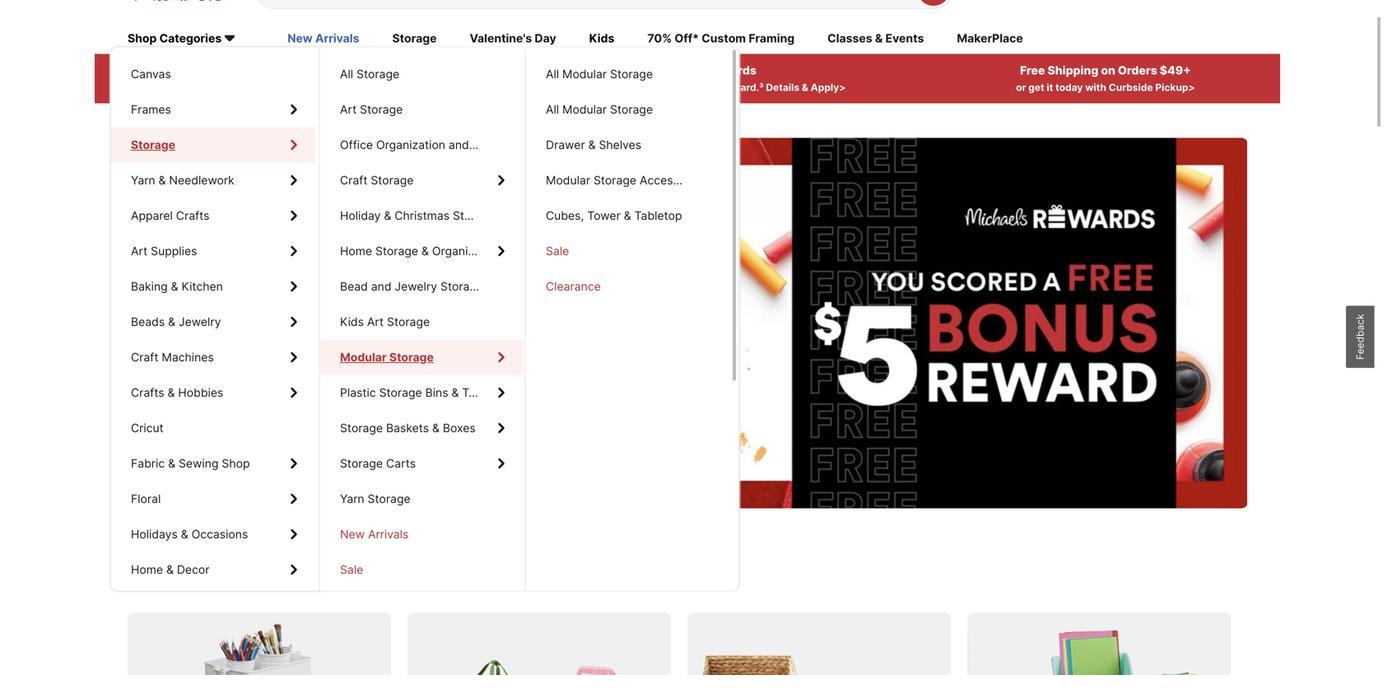 Task type: describe. For each thing, give the bounding box(es) containing it.
fabric for classes & events
[[131, 457, 165, 471]]

& inside home storage & organization link
[[422, 244, 429, 258]]

yarn & needlework link for 70% off* custom framing
[[111, 163, 315, 198]]

decor for storage
[[177, 563, 209, 577]]

holiday & christmas storage link
[[320, 198, 523, 233]]

cricut for kids
[[131, 421, 164, 435]]

holiday
[[340, 209, 381, 223]]

canvas for valentine's day
[[131, 67, 171, 81]]

bead and jewelry storage link
[[320, 269, 523, 304]]

baking & kitchen link for valentine's day
[[111, 269, 315, 304]]

craft for valentine's day
[[131, 350, 158, 364]]

crafts & hobbies for shop categories
[[131, 386, 223, 400]]

the
[[350, 311, 380, 336]]

clearance link
[[526, 269, 729, 304]]

art supplies link for storage
[[111, 233, 315, 269]]

modular storage link
[[320, 340, 523, 375]]

frames link for kids
[[111, 92, 315, 127]]

purchases
[[325, 64, 385, 78]]

fabric & sewing shop for new arrivals
[[131, 457, 250, 471]]

creative
[[208, 566, 287, 590]]

tower
[[587, 209, 621, 223]]

fabric for storage
[[131, 457, 165, 471]]

yarn for kids
[[131, 173, 155, 187]]

custom
[[702, 31, 746, 45]]

pickup>
[[1155, 82, 1195, 94]]

beads & jewelry for valentine's day
[[131, 315, 221, 329]]

yarn for 70% off* custom framing
[[131, 173, 155, 187]]

curbside
[[1109, 82, 1153, 94]]

it
[[1047, 82, 1053, 94]]

hobbies for kids
[[178, 386, 223, 400]]

floral link for kids
[[111, 481, 315, 517]]

occasions for shop categories
[[191, 527, 248, 541]]

credit
[[701, 82, 731, 94]]

craft machines link for classes & events
[[111, 340, 315, 375]]

baking for kids
[[131, 280, 168, 294]]

holiday & christmas storage
[[340, 209, 496, 223]]

all storage link
[[320, 56, 523, 92]]

apply>
[[811, 82, 846, 94]]

price
[[293, 64, 322, 78]]

exclusions
[[294, 82, 346, 94]]

canvas link for 70% off* custom framing
[[111, 56, 315, 92]]

art supplies for classes & events
[[131, 244, 197, 258]]

it's
[[542, 311, 568, 336]]

decor for shop categories
[[177, 563, 209, 577]]

christmas
[[395, 209, 450, 223]]

canvas for shop categories
[[131, 67, 171, 81]]

floral link for valentine's day
[[111, 481, 315, 517]]

craft for new arrivals
[[131, 350, 158, 364]]

apparel crafts link for classes & events
[[111, 198, 315, 233]]

yarn inside yarn storage link
[[340, 492, 364, 506]]

baking & kitchen link for shop categories
[[111, 269, 315, 304]]

storage link for 70% off* custom framing
[[111, 127, 315, 163]]

arrivals for new arrivals link to the top
[[315, 31, 359, 45]]

baking & kitchen for storage
[[131, 280, 223, 294]]

machines for shop categories
[[162, 350, 214, 364]]

crafts & hobbies link for 70% off* custom framing
[[111, 375, 315, 410]]

get
[[1028, 82, 1044, 94]]

craft storage
[[340, 173, 414, 187]]

$49+
[[1160, 64, 1191, 78]]

makerplace
[[957, 31, 1023, 45]]

art storage link
[[320, 92, 523, 127]]

earn
[[645, 64, 671, 78]]

shop for storage
[[222, 457, 250, 471]]

modular down when
[[562, 103, 607, 117]]

fabric & sewing shop for classes & events
[[131, 457, 250, 471]]

holidays & occasions for classes & events
[[131, 527, 248, 541]]

cubes,
[[546, 209, 584, 223]]

home for classes & events
[[131, 563, 163, 577]]

canvas link for kids
[[111, 56, 315, 92]]

code
[[207, 82, 231, 94]]

frames link for valentine's day
[[111, 92, 315, 127]]

earn 9% in rewards when you use your michaels™ credit card.³ details & apply>
[[556, 64, 846, 94]]

1 all modular storage link from the top
[[526, 56, 729, 92]]

& inside drawer & shelves "link"
[[588, 138, 596, 152]]

storage baskets & boxes link
[[320, 410, 523, 446]]

1 horizontal spatial sale link
[[526, 233, 729, 269]]

a new year's gift for you
[[161, 249, 623, 299]]

plastic storage bins & totes link
[[320, 375, 523, 410]]

shop for kids
[[222, 457, 250, 471]]

tabletop
[[634, 209, 682, 223]]

cricut for classes & events
[[131, 421, 164, 435]]

home & decor link for new arrivals
[[111, 552, 315, 587]]

needlework for storage
[[169, 173, 234, 187]]

apparel for new arrivals
[[131, 209, 173, 223]]

save on creative storage for every space.
[[128, 566, 526, 590]]

floral for shop categories
[[131, 492, 161, 506]]

20% off all regular price purchases with code daily23us. exclusions apply>
[[180, 64, 385, 94]]

supplies for 70% off* custom framing
[[151, 244, 197, 258]]

valentine's
[[470, 31, 532, 45]]

baking & kitchen link for 70% off* custom framing
[[111, 269, 315, 304]]

art storage
[[340, 103, 403, 117]]

on inside free shipping on orders $49+ or get it today with curbside pickup>
[[1101, 64, 1115, 78]]

hobbies for 70% off* custom framing
[[178, 386, 223, 400]]

in
[[694, 64, 704, 78]]

events
[[885, 31, 924, 45]]

craft machines link for 70% off* custom framing
[[111, 340, 315, 375]]

details
[[766, 82, 800, 94]]

jewelry for valentine's day
[[179, 315, 221, 329]]

holiday storage containers image
[[408, 613, 671, 675]]

1 horizontal spatial sale
[[546, 244, 569, 258]]

free.
[[573, 311, 626, 336]]

baking & kitchen link for new arrivals
[[111, 269, 315, 304]]

framing
[[749, 31, 795, 45]]

three water hyacinth baskets in white, brown and tan image
[[687, 613, 951, 675]]

home & decor for shop categories
[[131, 563, 209, 577]]

machines for classes & events
[[162, 350, 214, 364]]

yarn & needlework for 70% off* custom framing
[[131, 173, 234, 187]]

free
[[1020, 64, 1045, 78]]

rewards
[[707, 64, 756, 78]]

sewing for valentine's day
[[179, 457, 219, 471]]

makerplace link
[[957, 30, 1023, 48]]

yarn storage
[[340, 492, 411, 506]]

kids for kids art storage
[[340, 315, 364, 329]]

baking & kitchen for classes & events
[[131, 280, 223, 294]]

plastic storage bins & totes
[[340, 386, 492, 400]]

baskets
[[386, 421, 429, 435]]

hobbies for classes & events
[[178, 386, 223, 400]]

shipping
[[1048, 64, 1099, 78]]

day
[[535, 31, 556, 45]]

regular
[[246, 64, 290, 78]]

kitchen for 70% off* custom framing
[[182, 280, 223, 294]]

baking & kitchen for kids
[[131, 280, 223, 294]]

off
[[208, 64, 226, 78]]

holidays for new arrivals
[[131, 527, 178, 541]]

year
[[385, 311, 425, 336]]

shop for new arrivals
[[222, 457, 250, 471]]

frames for 70% off* custom framing
[[131, 103, 171, 117]]

drawer
[[546, 138, 585, 152]]

modular up when
[[562, 67, 607, 81]]

art supplies for new arrivals
[[131, 244, 197, 258]]

sewing for new arrivals
[[179, 457, 219, 471]]

daily23us.
[[234, 82, 291, 94]]

machines for new arrivals
[[162, 350, 214, 364]]

floral for classes & events
[[131, 492, 161, 506]]

boxes
[[443, 421, 476, 435]]

new for new arrivals link to the bottom
[[340, 527, 365, 541]]

office
[[340, 138, 373, 152]]

and inside "bead and jewelry storage" link
[[371, 280, 392, 294]]

home storage & organization link
[[320, 233, 523, 269]]

is
[[430, 311, 445, 336]]

20%
[[180, 64, 205, 78]]

sewing for 70% off* custom framing
[[179, 457, 219, 471]]

free shipping on orders $49+ or get it today with curbside pickup>
[[1016, 64, 1195, 94]]

9%
[[673, 64, 691, 78]]

canvas link for shop categories
[[111, 56, 315, 92]]

for for gift
[[491, 249, 544, 299]]

home & decor for storage
[[131, 563, 209, 577]]

office organization and storage link
[[320, 127, 523, 163]]

all down when
[[546, 103, 559, 117]]

70%
[[647, 31, 672, 45]]

carts
[[386, 457, 416, 471]]

bead and jewelry storage
[[340, 280, 483, 294]]

floral link for storage
[[111, 481, 315, 517]]

fabric & sewing shop link for new arrivals
[[111, 446, 315, 481]]

art for kids
[[131, 244, 148, 258]]

reward
[[250, 311, 321, 336]]

classes & events
[[828, 31, 924, 45]]

modular storage accessories link
[[526, 163, 729, 198]]

gift
[[415, 249, 481, 299]]

supplies for valentine's day
[[151, 244, 197, 258]]

craft for storage
[[131, 350, 158, 364]]

drawer & shelves
[[546, 138, 641, 152]]

home for valentine's day
[[131, 563, 163, 577]]

classes
[[828, 31, 872, 45]]

art for new arrivals
[[131, 244, 148, 258]]

apparel crafts for kids
[[131, 209, 209, 223]]

jewelry for storage
[[179, 315, 221, 329]]

cricut link for storage
[[111, 410, 315, 446]]

home storage & organization
[[340, 244, 501, 258]]

floral for valentine's day
[[131, 492, 161, 506]]

frames link for storage
[[111, 92, 315, 127]]

shop categories
[[128, 31, 222, 45]]

2 vertical spatial and
[[503, 311, 538, 336]]

1 vertical spatial organization
[[432, 244, 501, 258]]

storage baskets & boxes
[[340, 421, 476, 435]]

shelves
[[599, 138, 641, 152]]

all up apply> at top left
[[340, 67, 353, 81]]

kids art storage
[[340, 315, 430, 329]]

cubes, tower & tabletop link
[[526, 198, 729, 233]]

machines for kids
[[162, 350, 214, 364]]

save
[[128, 566, 175, 590]]

baking & kitchen for valentine's day
[[131, 280, 223, 294]]

0 vertical spatial new arrivals link
[[287, 30, 359, 48]]

all modular storage for 2nd all modular storage 'link' from the bottom of the page
[[546, 67, 653, 81]]



Task type: locate. For each thing, give the bounding box(es) containing it.
0 vertical spatial all modular storage
[[546, 67, 653, 81]]

all modular storage up use
[[546, 67, 653, 81]]

storage link for classes & events
[[111, 127, 315, 163]]

fabric for shop categories
[[131, 457, 165, 471]]

machines for storage
[[162, 350, 214, 364]]

on up curbside on the right of page
[[1101, 64, 1115, 78]]

0 vertical spatial sale
[[546, 244, 569, 258]]

new arrivals link up price
[[287, 30, 359, 48]]

machines for 70% off* custom framing
[[162, 350, 214, 364]]

decor
[[177, 563, 209, 577], [177, 563, 209, 577], [177, 563, 209, 577], [177, 563, 209, 577], [177, 563, 209, 577], [177, 563, 209, 577], [177, 563, 209, 577], [177, 563, 209, 577]]

with right today on the right top of page
[[1085, 82, 1106, 94]]

& inside the storage baskets & boxes link
[[432, 421, 440, 435]]

storage link for kids
[[111, 127, 315, 163]]

kids for kids
[[589, 31, 614, 45]]

bead
[[340, 280, 368, 294]]

new arrivals inside new arrivals link
[[340, 527, 409, 541]]

frames link
[[111, 92, 315, 127], [111, 92, 315, 127], [111, 92, 315, 127], [111, 92, 315, 127], [111, 92, 315, 127], [111, 92, 315, 127], [111, 92, 315, 127], [111, 92, 315, 127]]

orders
[[1118, 64, 1157, 78]]

craft machines link for storage
[[111, 340, 315, 375]]

you left use
[[585, 82, 602, 94]]

cubes, tower & tabletop
[[546, 209, 682, 223]]

0 vertical spatial new
[[287, 31, 313, 45]]

art supplies for kids
[[131, 244, 197, 258]]

1 horizontal spatial new
[[287, 31, 313, 45]]

baking for 70% off* custom framing
[[131, 280, 168, 294]]

every
[[402, 566, 457, 590]]

yarn & needlework link for kids
[[111, 163, 315, 198]]

and left it's
[[503, 311, 538, 336]]

yarn for classes & events
[[131, 173, 155, 187]]

year's
[[294, 249, 405, 299]]

beads & jewelry link for classes & events
[[111, 304, 315, 340]]

crafts & hobbies
[[131, 386, 223, 400], [131, 386, 223, 400], [131, 386, 223, 400], [131, 386, 223, 400], [131, 386, 223, 400], [131, 386, 223, 400], [131, 386, 223, 400], [131, 386, 223, 400]]

decor for new arrivals
[[177, 563, 209, 577]]

apparel crafts
[[131, 209, 209, 223], [131, 209, 209, 223], [131, 209, 209, 223], [131, 209, 209, 223], [131, 209, 209, 223], [131, 209, 209, 223], [131, 209, 209, 223], [131, 209, 209, 223]]

modular storage
[[340, 350, 434, 364]]

needlework for kids
[[169, 173, 234, 187]]

needlework for 70% off* custom framing
[[169, 173, 234, 187]]

arrivals down yarn storage on the left of page
[[368, 527, 409, 541]]

holidays for kids
[[131, 527, 178, 541]]

arrivals for new arrivals link to the bottom
[[368, 527, 409, 541]]

with inside free shipping on orders $49+ or get it today with curbside pickup>
[[1085, 82, 1106, 94]]

jewelry
[[395, 280, 437, 294], [179, 315, 221, 329], [179, 315, 221, 329], [179, 315, 221, 329], [179, 315, 221, 329], [179, 315, 221, 329], [179, 315, 221, 329], [179, 315, 221, 329], [179, 315, 221, 329]]

home for new arrivals
[[131, 563, 163, 577]]

shop for classes & events
[[222, 457, 250, 471]]

1 with from the left
[[184, 82, 205, 94]]

storage carts link
[[320, 446, 523, 481]]

beads
[[131, 315, 165, 329], [131, 315, 165, 329], [131, 315, 165, 329], [131, 315, 165, 329], [131, 315, 165, 329], [131, 315, 165, 329], [131, 315, 165, 329], [131, 315, 165, 329]]

new arrivals down yarn storage on the left of page
[[340, 527, 409, 541]]

2 with from the left
[[1085, 82, 1106, 94]]

office organization and storage
[[340, 138, 515, 152]]

baking & kitchen link for storage
[[111, 269, 315, 304]]

card.³
[[733, 82, 764, 94]]

1 vertical spatial all modular storage
[[546, 103, 653, 117]]

canvas link for new arrivals
[[111, 56, 315, 92]]

craft machines
[[131, 350, 214, 364], [131, 350, 214, 364], [131, 350, 214, 364], [131, 350, 214, 364], [131, 350, 214, 364], [131, 350, 214, 364], [131, 350, 214, 364], [131, 350, 214, 364]]

all storage
[[340, 67, 399, 81]]

home for 70% off* custom framing
[[131, 563, 163, 577]]

craft machines link for kids
[[111, 340, 315, 375]]

new
[[287, 31, 313, 45], [199, 249, 285, 299], [340, 527, 365, 541]]

0 vertical spatial you
[[585, 82, 602, 94]]

off*
[[675, 31, 699, 45]]

all right off
[[229, 64, 244, 78]]

kitchen
[[182, 280, 223, 294], [182, 280, 223, 294], [182, 280, 223, 294], [182, 280, 223, 294], [182, 280, 223, 294], [182, 280, 223, 294], [182, 280, 223, 294], [182, 280, 223, 294]]

yarn
[[131, 173, 155, 187], [131, 173, 155, 187], [131, 173, 155, 187], [131, 173, 155, 187], [131, 173, 155, 187], [131, 173, 155, 187], [131, 173, 155, 187], [131, 173, 155, 187], [340, 492, 364, 506]]

1 vertical spatial for
[[370, 566, 398, 590]]

2 all modular storage from the top
[[546, 103, 653, 117]]

apparel crafts link for storage
[[111, 198, 315, 233]]

all modular storage down use
[[546, 103, 653, 117]]

1 horizontal spatial for
[[491, 249, 544, 299]]

kitchen for classes & events
[[182, 280, 223, 294]]

1 horizontal spatial and
[[449, 138, 469, 152]]

modular down the
[[340, 350, 387, 364]]

crafts & hobbies link for shop categories
[[111, 375, 315, 410]]

art supplies for shop categories
[[131, 244, 197, 258]]

with down 20%
[[184, 82, 205, 94]]

you inside earn 9% in rewards when you use your michaels™ credit card.³ details & apply>
[[585, 82, 602, 94]]

baking & kitchen
[[131, 280, 223, 294], [131, 280, 223, 294], [131, 280, 223, 294], [131, 280, 223, 294], [131, 280, 223, 294], [131, 280, 223, 294], [131, 280, 223, 294], [131, 280, 223, 294]]

home & decor for new arrivals
[[131, 563, 209, 577]]

organization down art storage link on the left top of page
[[376, 138, 445, 152]]

canvas for storage
[[131, 67, 171, 81]]

crafts & hobbies link for storage
[[111, 375, 315, 410]]

& inside plastic storage bins & totes 'link'
[[452, 386, 459, 400]]

for left clearance
[[491, 249, 544, 299]]

and down art storage link on the left top of page
[[449, 138, 469, 152]]

all up when
[[546, 67, 559, 81]]

for left every
[[370, 566, 398, 590]]

art supplies link for kids
[[111, 233, 315, 269]]

sale link down cubes, tower & tabletop
[[526, 233, 729, 269]]

1 horizontal spatial kids
[[589, 31, 614, 45]]

valentine's day
[[470, 31, 556, 45]]

new arrivals link
[[287, 30, 359, 48], [320, 517, 523, 552]]

art supplies link for shop categories
[[111, 233, 315, 269]]

and inside office organization and storage link
[[449, 138, 469, 152]]

0 horizontal spatial sale link
[[320, 552, 523, 587]]

new for new arrivals link to the top
[[287, 31, 313, 45]]

1 horizontal spatial arrivals
[[368, 527, 409, 541]]

apply>
[[348, 82, 381, 94]]

new down yarn storage on the left of page
[[340, 527, 365, 541]]

categories
[[159, 31, 222, 45]]

baking for storage
[[131, 280, 168, 294]]

new arrivals up price
[[287, 31, 359, 45]]

floral for new arrivals
[[131, 492, 161, 506]]

new up the "first"
[[199, 249, 285, 299]]

holidays for shop categories
[[131, 527, 178, 541]]

holidays for classes & events
[[131, 527, 178, 541]]

craft machines link
[[111, 340, 315, 375], [111, 340, 315, 375], [111, 340, 315, 375], [111, 340, 315, 375], [111, 340, 315, 375], [111, 340, 315, 375], [111, 340, 315, 375], [111, 340, 315, 375]]

all modular storage for 1st all modular storage 'link' from the bottom
[[546, 103, 653, 117]]

shop for shop categories
[[222, 457, 250, 471]]

first
[[208, 311, 246, 336]]

modular
[[562, 67, 607, 81], [562, 103, 607, 117], [546, 173, 590, 187], [340, 350, 387, 364]]

& inside "holiday & christmas storage" link
[[384, 209, 391, 223]]

organization down "christmas" on the top left of the page
[[432, 244, 501, 258]]

needlework for valentine's day
[[169, 173, 234, 187]]

1 vertical spatial arrivals
[[368, 527, 409, 541]]

0 horizontal spatial on
[[179, 566, 204, 590]]

occasions
[[191, 527, 248, 541], [191, 527, 248, 541], [191, 527, 248, 541], [191, 527, 248, 541], [191, 527, 248, 541], [191, 527, 248, 541], [191, 527, 248, 541], [191, 527, 248, 541]]

0 vertical spatial kids
[[589, 31, 614, 45]]

storage link
[[392, 30, 437, 48], [111, 127, 315, 163], [111, 127, 315, 163], [111, 127, 315, 163], [111, 127, 315, 163], [111, 127, 315, 163], [111, 127, 315, 163], [111, 127, 315, 163], [111, 127, 315, 163]]

0 horizontal spatial and
[[371, 280, 392, 294]]

0 horizontal spatial kids
[[340, 315, 364, 329]]

1 vertical spatial on
[[179, 566, 204, 590]]

beads & jewelry link for 70% off* custom framing
[[111, 304, 315, 340]]

2 all modular storage link from the top
[[526, 92, 729, 127]]

you up free.
[[554, 249, 623, 299]]

sewing for classes & events
[[179, 457, 219, 471]]

2 horizontal spatial and
[[503, 311, 538, 336]]

1 vertical spatial sale link
[[320, 552, 523, 587]]

shop
[[128, 31, 157, 45], [222, 457, 250, 471], [222, 457, 250, 471], [222, 457, 250, 471], [222, 457, 250, 471], [222, 457, 250, 471], [222, 457, 250, 471], [222, 457, 250, 471], [222, 457, 250, 471]]

1 vertical spatial kids
[[340, 315, 364, 329]]

sale down yarn storage on the left of page
[[340, 563, 363, 577]]

holidays & occasions for shop categories
[[131, 527, 248, 541]]

needlework for new arrivals
[[169, 173, 234, 187]]

beads & jewelry
[[131, 315, 221, 329], [131, 315, 221, 329], [131, 315, 221, 329], [131, 315, 221, 329], [131, 315, 221, 329], [131, 315, 221, 329], [131, 315, 221, 329], [131, 315, 221, 329]]

0 horizontal spatial sale
[[340, 563, 363, 577]]

art for shop categories
[[131, 244, 148, 258]]

craft for 70% off* custom framing
[[131, 350, 158, 364]]

shop categories link
[[128, 30, 255, 48]]

colorful plastic storage bins image
[[967, 613, 1231, 675]]

sewing for shop categories
[[179, 457, 219, 471]]

holidays & occasions link for new arrivals
[[111, 517, 315, 552]]

space.
[[461, 566, 526, 590]]

frames for valentine's day
[[131, 103, 171, 117]]

home for shop categories
[[131, 563, 163, 577]]

0 horizontal spatial with
[[184, 82, 205, 94]]

crafts & hobbies link for kids
[[111, 375, 315, 410]]

1 vertical spatial you
[[554, 249, 623, 299]]

1 all modular storage from the top
[[546, 67, 653, 81]]

your
[[161, 311, 203, 336]]

0 vertical spatial arrivals
[[315, 31, 359, 45]]

frames for classes & events
[[131, 103, 171, 117]]

storage link for valentine's day
[[111, 127, 315, 163]]

1 horizontal spatial with
[[1085, 82, 1106, 94]]

1 vertical spatial new arrivals link
[[320, 517, 523, 552]]

you for when
[[585, 82, 602, 94]]

baking & kitchen link
[[111, 269, 315, 304], [111, 269, 315, 304], [111, 269, 315, 304], [111, 269, 315, 304], [111, 269, 315, 304], [111, 269, 315, 304], [111, 269, 315, 304], [111, 269, 315, 304]]

home & decor link for kids
[[111, 552, 315, 587]]

1 vertical spatial new
[[199, 249, 285, 299]]

with inside "20% off all regular price purchases with code daily23us. exclusions apply>"
[[184, 82, 205, 94]]

supplies for new arrivals
[[151, 244, 197, 258]]

& inside earn 9% in rewards when you use your michaels™ credit card.³ details & apply>
[[802, 82, 808, 94]]

fabric & sewing shop
[[131, 457, 250, 471], [131, 457, 250, 471], [131, 457, 250, 471], [131, 457, 250, 471], [131, 457, 250, 471], [131, 457, 250, 471], [131, 457, 250, 471], [131, 457, 250, 471]]

on right save on the bottom of the page
[[179, 566, 204, 590]]

all inside "20% off all regular price purchases with code daily23us. exclusions apply>"
[[229, 64, 244, 78]]

all modular storage link down kids "link" at the top left
[[526, 56, 729, 92]]

storage
[[291, 566, 366, 590]]

2 horizontal spatial new
[[340, 527, 365, 541]]

when
[[556, 82, 582, 94]]

storage
[[392, 31, 437, 45], [357, 67, 399, 81], [610, 67, 653, 81], [360, 103, 403, 117], [610, 103, 653, 117], [131, 138, 174, 152], [131, 138, 174, 152], [131, 138, 174, 152], [131, 138, 174, 152], [131, 138, 174, 152], [131, 138, 174, 152], [131, 138, 174, 152], [131, 138, 175, 152], [472, 138, 515, 152], [371, 173, 414, 187], [594, 173, 636, 187], [453, 209, 496, 223], [375, 244, 418, 258], [440, 280, 483, 294], [387, 315, 430, 329], [389, 350, 434, 364], [379, 386, 422, 400], [340, 421, 383, 435], [340, 457, 383, 471], [368, 492, 411, 506]]

fabric & sewing shop for storage
[[131, 457, 250, 471]]

0 horizontal spatial new
[[199, 249, 285, 299]]

1 vertical spatial new arrivals
[[340, 527, 409, 541]]

sale link down yarn storage link on the bottom left
[[320, 552, 523, 587]]

yarn & needlework link for shop categories
[[111, 163, 315, 198]]

new arrivals link up every
[[320, 517, 523, 552]]

fabric & sewing shop for shop categories
[[131, 457, 250, 471]]

all modular storage link up shelves
[[526, 92, 729, 127]]

craft
[[340, 173, 368, 187], [131, 350, 158, 364], [131, 350, 158, 364], [131, 350, 158, 364], [131, 350, 158, 364], [131, 350, 158, 364], [131, 350, 158, 364], [131, 350, 158, 364], [131, 350, 158, 364]]

classes & events link
[[828, 30, 924, 48]]

beads & jewelry link
[[111, 304, 315, 340], [111, 304, 315, 340], [111, 304, 315, 340], [111, 304, 315, 340], [111, 304, 315, 340], [111, 304, 315, 340], [111, 304, 315, 340], [111, 304, 315, 340]]

holidays
[[131, 527, 178, 541], [131, 527, 178, 541], [131, 527, 178, 541], [131, 527, 178, 541], [131, 527, 178, 541], [131, 527, 178, 541], [131, 527, 178, 541], [131, 527, 178, 541]]

0 horizontal spatial arrivals
[[315, 31, 359, 45]]

plastic
[[340, 386, 376, 400]]

you scored a free $5 bonus reward image
[[128, 138, 1247, 509]]

here,
[[450, 311, 498, 336]]

totes
[[462, 386, 492, 400]]

70% off* custom framing
[[647, 31, 795, 45]]

bins
[[425, 386, 448, 400]]

1 vertical spatial and
[[371, 280, 392, 294]]

or
[[1016, 82, 1026, 94]]

art supplies for 70% off* custom framing
[[131, 244, 197, 258]]

arrivals up purchases
[[315, 31, 359, 45]]

jewelry for shop categories
[[179, 315, 221, 329]]

organization
[[376, 138, 445, 152], [432, 244, 501, 258]]

yarn storage link
[[320, 481, 523, 517]]

home & decor link for 70% off* custom framing
[[111, 552, 315, 587]]

0 vertical spatial for
[[491, 249, 544, 299]]

and
[[449, 138, 469, 152], [371, 280, 392, 294], [503, 311, 538, 336]]

art
[[340, 103, 357, 117], [131, 244, 148, 258], [131, 244, 148, 258], [131, 244, 148, 258], [131, 244, 148, 258], [131, 244, 148, 258], [131, 244, 148, 258], [131, 244, 148, 258], [131, 244, 148, 258], [367, 315, 384, 329]]

white rolling cart with art supplies image
[[128, 613, 391, 675]]

beads & jewelry link for valentine's day
[[111, 304, 315, 340]]

0 vertical spatial sale link
[[526, 233, 729, 269]]

1 vertical spatial sale
[[340, 563, 363, 577]]

yarn & needlework for kids
[[131, 173, 234, 187]]

0 vertical spatial organization
[[376, 138, 445, 152]]

baking
[[131, 280, 168, 294], [131, 280, 168, 294], [131, 280, 168, 294], [131, 280, 168, 294], [131, 280, 168, 294], [131, 280, 168, 294], [131, 280, 168, 294], [131, 280, 168, 294]]

sale down cubes,
[[546, 244, 569, 258]]

jewelry for new arrivals
[[179, 315, 221, 329]]

& inside cubes, tower & tabletop link
[[624, 209, 631, 223]]

for
[[491, 249, 544, 299], [370, 566, 398, 590]]

sewing
[[179, 457, 219, 471], [179, 457, 219, 471], [179, 457, 219, 471], [179, 457, 219, 471], [179, 457, 219, 471], [179, 457, 219, 471], [179, 457, 219, 471], [179, 457, 219, 471]]

kids link
[[589, 30, 614, 48]]

craft for shop categories
[[131, 350, 158, 364]]

your
[[625, 82, 646, 94]]

craft machines for storage
[[131, 350, 214, 364]]

kids up use
[[589, 31, 614, 45]]

cricut for 70% off* custom framing
[[131, 421, 164, 435]]

canvas link for classes & events
[[111, 56, 315, 92]]

home for kids
[[131, 563, 163, 577]]

home
[[340, 244, 372, 258], [131, 563, 163, 577], [131, 563, 163, 577], [131, 563, 163, 577], [131, 563, 163, 577], [131, 563, 163, 577], [131, 563, 163, 577], [131, 563, 163, 577], [131, 563, 163, 577]]

kitchen for shop categories
[[182, 280, 223, 294]]

apparel crafts for new arrivals
[[131, 209, 209, 223]]

0 vertical spatial and
[[449, 138, 469, 152]]

canvas for kids
[[131, 67, 171, 81]]

yarn & needlework
[[131, 173, 234, 187], [131, 173, 234, 187], [131, 173, 234, 187], [131, 173, 234, 187], [131, 173, 234, 187], [131, 173, 234, 187], [131, 173, 234, 187], [131, 173, 234, 187]]

& inside classes & events link
[[875, 31, 883, 45]]

floral for 70% off* custom framing
[[131, 492, 161, 506]]

for for storage
[[370, 566, 398, 590]]

cricut
[[131, 421, 164, 435], [131, 421, 164, 435], [131, 421, 164, 435], [131, 421, 164, 435], [131, 421, 164, 435], [131, 421, 164, 435], [131, 421, 164, 435], [131, 421, 164, 435]]

cricut link for valentine's day
[[111, 410, 315, 446]]

kids down bead
[[340, 315, 364, 329]]

holidays & occasions link for shop categories
[[111, 517, 315, 552]]

crafts & hobbies link for new arrivals
[[111, 375, 315, 410]]

1 horizontal spatial on
[[1101, 64, 1115, 78]]

your first reward of the year is here, and it's free.
[[161, 311, 626, 336]]

0 vertical spatial on
[[1101, 64, 1115, 78]]

beads for storage
[[131, 315, 165, 329]]

jewelry for classes & events
[[179, 315, 221, 329]]

crafts & hobbies link for valentine's day
[[111, 375, 315, 410]]

yarn & needlework link
[[111, 163, 315, 198], [111, 163, 315, 198], [111, 163, 315, 198], [111, 163, 315, 198], [111, 163, 315, 198], [111, 163, 315, 198], [111, 163, 315, 198], [111, 163, 315, 198]]

2 vertical spatial new
[[340, 527, 365, 541]]

fabric & sewing shop link for storage
[[111, 446, 315, 481]]

beads & jewelry link for kids
[[111, 304, 315, 340]]

apparel crafts link for valentine's day
[[111, 198, 315, 233]]

0 vertical spatial new arrivals
[[287, 31, 359, 45]]

modular down the drawer
[[546, 173, 590, 187]]

new up price
[[287, 31, 313, 45]]

0 horizontal spatial for
[[370, 566, 398, 590]]

and right bead
[[371, 280, 392, 294]]



Task type: vqa. For each thing, say whether or not it's contained in the screenshot.
Hello Valentine Paper Pad By Recollections&#X2122;, 12&#X22; X 12&#X22; image
no



